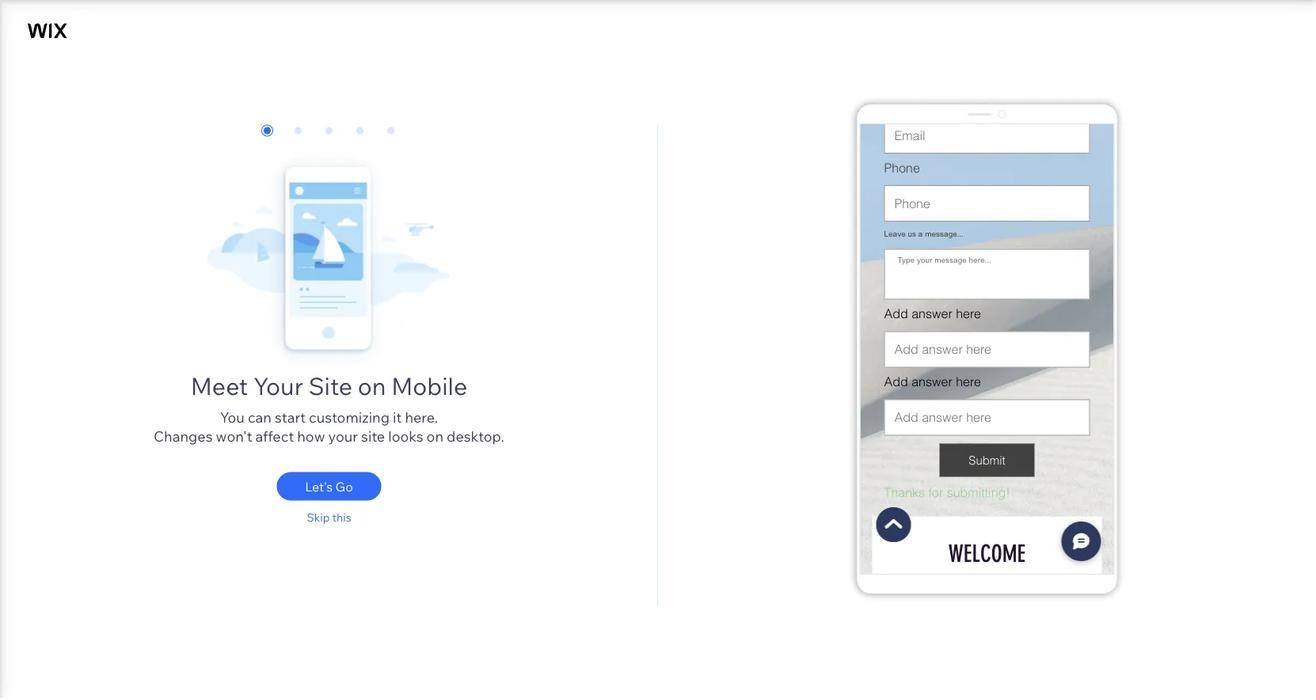 Task type: describe. For each thing, give the bounding box(es) containing it.
meet
[[191, 371, 248, 401]]

affect
[[255, 428, 294, 445]]

you
[[220, 409, 245, 426]]

mobile
[[391, 371, 467, 401]]

how
[[297, 428, 325, 445]]

here.
[[405, 409, 438, 426]]

skip this button
[[277, 510, 381, 525]]

skip this
[[307, 510, 351, 524]]

start
[[275, 409, 306, 426]]

0 vertical spatial on
[[358, 371, 386, 401]]

let's go button
[[277, 472, 381, 501]]

changes
[[154, 428, 213, 445]]

site
[[309, 371, 352, 401]]



Task type: locate. For each thing, give the bounding box(es) containing it.
on
[[358, 371, 386, 401], [427, 428, 444, 445]]

it
[[393, 409, 402, 426]]

1 vertical spatial on
[[427, 428, 444, 445]]

this
[[332, 510, 351, 524]]

customizing
[[309, 409, 390, 426]]

1 horizontal spatial on
[[427, 428, 444, 445]]

go
[[335, 479, 353, 495]]

site
[[361, 428, 385, 445]]

skip
[[307, 510, 330, 524]]

desktop.
[[447, 428, 504, 445]]

looks
[[388, 428, 423, 445]]

0 horizontal spatial on
[[358, 371, 386, 401]]

won't
[[216, 428, 252, 445]]

meet your site on mobile you can start customizing it here. changes won't affect how your site looks on desktop.
[[154, 371, 504, 445]]

on up customizing on the bottom left of the page
[[358, 371, 386, 401]]

let's go
[[305, 479, 353, 495]]

your
[[253, 371, 303, 401]]

can
[[248, 409, 272, 426]]

let's
[[305, 479, 333, 495]]

your
[[328, 428, 358, 445]]

on down the here.
[[427, 428, 444, 445]]



Task type: vqa. For each thing, say whether or not it's contained in the screenshot.
Let's Go
yes



